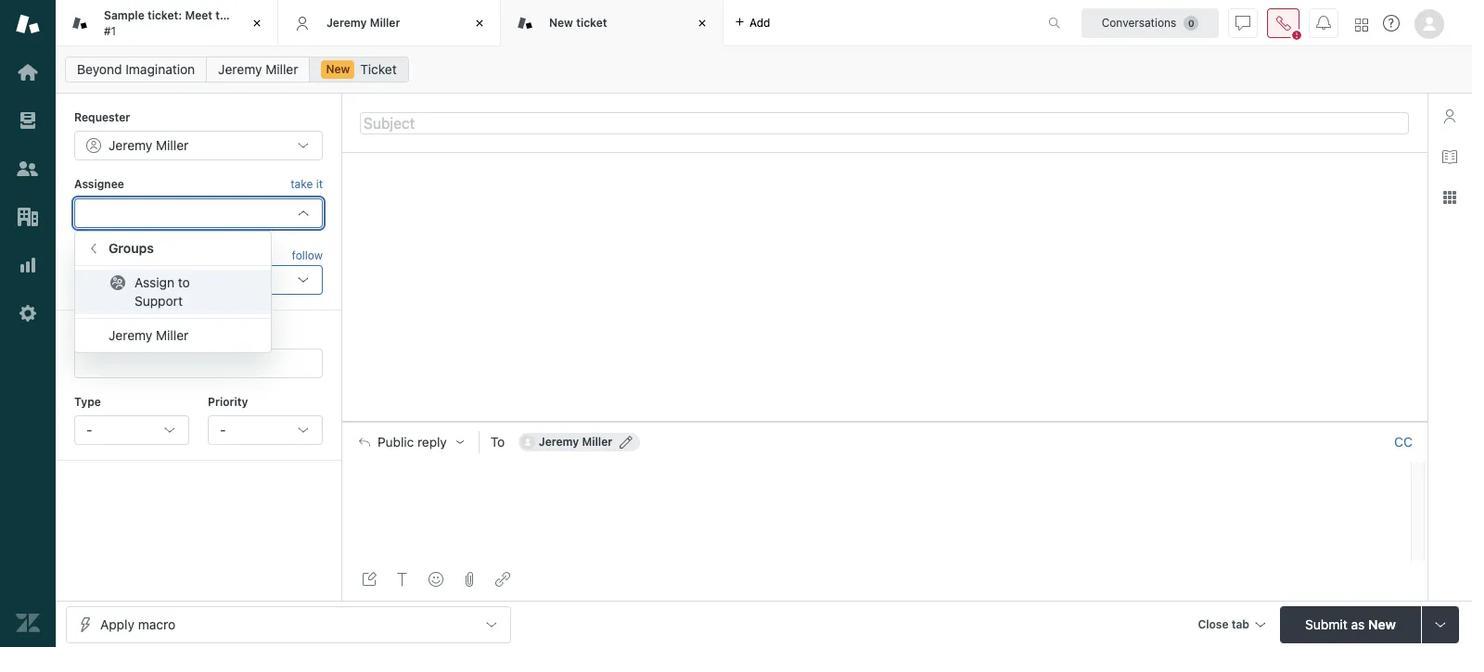 Task type: describe. For each thing, give the bounding box(es) containing it.
imagination
[[126, 61, 195, 77]]

add button
[[723, 0, 781, 45]]

support
[[134, 293, 183, 309]]

- button for type
[[74, 416, 189, 445]]

jeremy miller tab
[[278, 0, 501, 46]]

follow button
[[292, 248, 323, 264]]

assign to support option
[[75, 270, 271, 315]]

new for new
[[326, 62, 350, 76]]

knowledge image
[[1442, 149, 1457, 164]]

submit as new
[[1305, 616, 1396, 632]]

new ticket
[[549, 16, 607, 29]]

groups option
[[75, 236, 271, 262]]

- for priority
[[220, 422, 226, 438]]

format text image
[[395, 572, 410, 587]]

tags
[[74, 328, 100, 342]]

beyond
[[77, 61, 122, 77]]

take it
[[291, 178, 323, 191]]

add attachment image
[[462, 572, 477, 587]]

notifications image
[[1316, 15, 1331, 30]]

assignee element
[[74, 198, 323, 228]]

- for type
[[86, 422, 92, 438]]

tab
[[1232, 617, 1249, 631]]

type
[[74, 395, 101, 409]]

jeremy miller right millerjeremy500@gmail.com image
[[539, 435, 612, 449]]

meet
[[185, 8, 212, 22]]

as
[[1351, 616, 1365, 632]]

jeremy miller inside assignee list box
[[109, 328, 189, 344]]

assignee
[[74, 178, 124, 191]]

zendesk image
[[16, 611, 40, 635]]

the
[[215, 8, 233, 22]]

requester
[[74, 110, 130, 124]]

conversations
[[1102, 15, 1176, 29]]

jeremy inside requester element
[[109, 138, 152, 153]]

jeremy miller inside jeremy miller link
[[218, 61, 298, 77]]

sample ticket: meet the ticket #1
[[104, 8, 267, 38]]

close tab button
[[1189, 606, 1273, 646]]

macro
[[138, 616, 175, 632]]

jeremy inside "tab"
[[327, 16, 367, 29]]

miller inside "tab"
[[370, 16, 400, 29]]

close image
[[248, 14, 266, 32]]

to
[[178, 275, 190, 291]]

add link (cmd k) image
[[495, 572, 510, 587]]

sample
[[104, 8, 144, 22]]

tabs tab list
[[56, 0, 1029, 46]]

conversations button
[[1082, 8, 1219, 38]]

zendesk support image
[[16, 12, 40, 36]]

edit user image
[[620, 436, 633, 449]]

close
[[1198, 617, 1229, 631]]

submit
[[1305, 616, 1347, 632]]

insert emojis image
[[429, 572, 443, 587]]

jeremy miller inside requester element
[[109, 138, 189, 153]]



Task type: vqa. For each thing, say whether or not it's contained in the screenshot.
Support
yes



Task type: locate. For each thing, give the bounding box(es) containing it.
public reply
[[378, 435, 447, 450]]

apps image
[[1442, 190, 1457, 205]]

1 - from the left
[[86, 422, 92, 438]]

apply
[[100, 616, 134, 632]]

- button
[[74, 416, 189, 445], [208, 416, 323, 445]]

1 vertical spatial new
[[326, 62, 350, 76]]

ticket:
[[147, 8, 182, 22]]

new for new ticket
[[549, 16, 573, 29]]

miller
[[370, 16, 400, 29], [265, 61, 298, 77], [156, 138, 189, 153], [156, 328, 189, 344], [582, 435, 612, 449]]

miller up assignee element on the top left of page
[[156, 138, 189, 153]]

jeremy miller down close image
[[218, 61, 298, 77]]

ticket inside tab
[[576, 16, 607, 29]]

organizations image
[[16, 205, 40, 229]]

jeremy miller link
[[206, 57, 310, 83]]

miller inside requester element
[[156, 138, 189, 153]]

2 - from the left
[[220, 422, 226, 438]]

draft mode image
[[362, 572, 377, 587]]

-
[[86, 422, 92, 438], [220, 422, 226, 438]]

0 horizontal spatial - button
[[74, 416, 189, 445]]

1 horizontal spatial - button
[[208, 416, 323, 445]]

miller up ticket
[[370, 16, 400, 29]]

tab containing sample ticket: meet the ticket
[[56, 0, 278, 46]]

1 close image from the left
[[470, 14, 489, 32]]

jeremy down the requester
[[109, 138, 152, 153]]

follow
[[292, 249, 323, 262]]

jeremy right tags
[[109, 328, 152, 344]]

new ticket tab
[[501, 0, 723, 46]]

miller inside assignee list box
[[156, 328, 189, 344]]

cc
[[1394, 434, 1413, 450]]

to
[[490, 434, 505, 450]]

take
[[291, 178, 313, 191]]

0 vertical spatial new
[[549, 16, 573, 29]]

miller down close image
[[265, 61, 298, 77]]

close image for jeremy miller
[[470, 14, 489, 32]]

new inside tab
[[549, 16, 573, 29]]

groups
[[109, 241, 154, 256]]

admin image
[[16, 301, 40, 326]]

close tab
[[1198, 617, 1249, 631]]

public reply button
[[342, 423, 478, 462]]

1 horizontal spatial -
[[220, 422, 226, 438]]

new
[[549, 16, 573, 29], [326, 62, 350, 76], [1368, 616, 1396, 632]]

assignee list box
[[74, 231, 272, 354]]

secondary element
[[56, 51, 1472, 88]]

jeremy up ticket
[[327, 16, 367, 29]]

views image
[[16, 109, 40, 133]]

button displays agent's chat status as invisible. image
[[1236, 15, 1250, 30]]

apply macro
[[100, 616, 175, 632]]

ticket
[[236, 8, 267, 22], [576, 16, 607, 29]]

close image for new ticket
[[693, 14, 711, 32]]

reply
[[417, 435, 447, 450]]

get help image
[[1383, 15, 1400, 32]]

jeremy inside assignee list box
[[109, 328, 152, 344]]

miller left 'edit user' image in the left of the page
[[582, 435, 612, 449]]

#1
[[104, 24, 116, 38]]

minimize composer image
[[877, 414, 892, 429]]

- down type
[[86, 422, 92, 438]]

1 horizontal spatial close image
[[693, 14, 711, 32]]

jeremy miller
[[327, 16, 400, 29], [218, 61, 298, 77], [109, 138, 189, 153], [109, 328, 189, 344], [539, 435, 612, 449]]

jeremy miller down the requester
[[109, 138, 189, 153]]

jeremy
[[327, 16, 367, 29], [218, 61, 262, 77], [109, 138, 152, 153], [109, 328, 152, 344], [539, 435, 579, 449]]

- button down priority
[[208, 416, 323, 445]]

jeremy down close image
[[218, 61, 262, 77]]

0 horizontal spatial close image
[[470, 14, 489, 32]]

2 horizontal spatial new
[[1368, 616, 1396, 632]]

Public reply composer text field
[[351, 462, 1405, 501]]

jeremy inside secondary element
[[218, 61, 262, 77]]

close image inside new ticket tab
[[693, 14, 711, 32]]

main element
[[0, 0, 56, 647]]

2 - button from the left
[[208, 416, 323, 445]]

public
[[378, 435, 414, 450]]

jeremy right millerjeremy500@gmail.com image
[[539, 435, 579, 449]]

add
[[749, 15, 770, 29]]

- button for priority
[[208, 416, 323, 445]]

jeremy miller inside "tab"
[[327, 16, 400, 29]]

beyond imagination
[[77, 61, 195, 77]]

ticket
[[360, 61, 397, 77]]

0 horizontal spatial -
[[86, 422, 92, 438]]

cc button
[[1394, 434, 1413, 451]]

1 horizontal spatial ticket
[[576, 16, 607, 29]]

assign to support
[[134, 275, 190, 309]]

zendesk products image
[[1355, 18, 1368, 31]]

jeremy miller up ticket
[[327, 16, 400, 29]]

2 vertical spatial new
[[1368, 616, 1396, 632]]

0 horizontal spatial new
[[326, 62, 350, 76]]

Subject field
[[360, 112, 1409, 134]]

displays possible ticket submission types image
[[1433, 617, 1448, 632]]

close image
[[470, 14, 489, 32], [693, 14, 711, 32]]

tab
[[56, 0, 278, 46]]

miller up tags field
[[156, 328, 189, 344]]

beyond imagination link
[[65, 57, 207, 83]]

- down priority
[[220, 422, 226, 438]]

1 - button from the left
[[74, 416, 189, 445]]

assign
[[134, 275, 174, 291]]

customer context image
[[1442, 109, 1457, 123]]

new inside secondary element
[[326, 62, 350, 76]]

get started image
[[16, 60, 40, 84]]

millerjeremy500@gmail.com image
[[520, 435, 535, 450]]

priority
[[208, 395, 248, 409]]

jeremy miller down support
[[109, 328, 189, 344]]

it
[[316, 178, 323, 191]]

close image inside the jeremy miller "tab"
[[470, 14, 489, 32]]

- button down type
[[74, 416, 189, 445]]

None field
[[88, 271, 283, 290]]

0 horizontal spatial ticket
[[236, 8, 267, 22]]

miller inside secondary element
[[265, 61, 298, 77]]

1 horizontal spatial new
[[549, 16, 573, 29]]

ticket inside sample ticket: meet the ticket #1
[[236, 8, 267, 22]]

reporting image
[[16, 253, 40, 277]]

2 close image from the left
[[693, 14, 711, 32]]

take it button
[[291, 176, 323, 195]]

Tags field
[[88, 354, 305, 372]]

customers image
[[16, 157, 40, 181]]

requester element
[[74, 131, 323, 161]]



